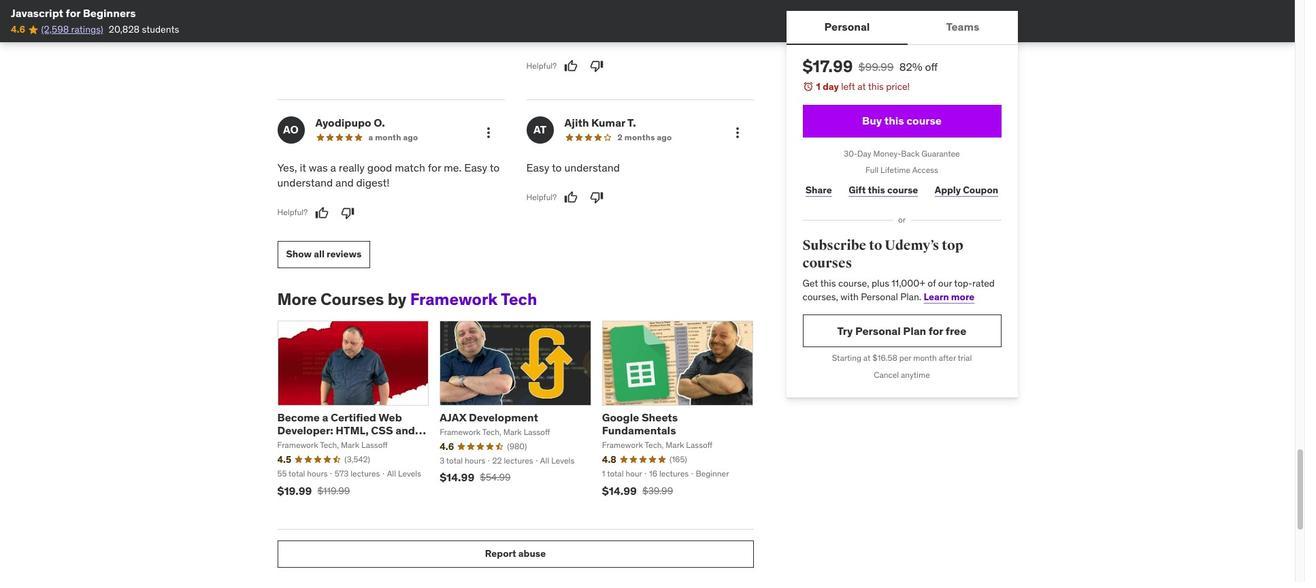 Task type: describe. For each thing, give the bounding box(es) containing it.
apply coupon
[[935, 184, 999, 196]]

javascript
[[11, 6, 63, 20]]

framework tech link
[[410, 289, 537, 310]]

(980)
[[507, 441, 527, 451]]

all
[[314, 248, 325, 260]]

share
[[806, 184, 832, 196]]

report abuse
[[485, 547, 546, 560]]

learn more link
[[924, 291, 975, 303]]

plan.
[[901, 291, 922, 303]]

this for buy
[[885, 114, 905, 127]]

all levels for ajax development
[[540, 455, 575, 465]]

mark inside ajax development framework tech, mark lassoff
[[504, 427, 522, 437]]

beginner
[[696, 468, 729, 478]]

apply coupon button
[[932, 176, 1002, 204]]

plus
[[872, 277, 890, 289]]

all levels for become a certified web developer: html, css and javascript
[[387, 468, 421, 478]]

$119.99
[[318, 484, 350, 497]]

anytime
[[901, 370, 930, 380]]

ajith
[[565, 116, 589, 129]]

framework right by
[[410, 289, 498, 310]]

and inside become a certified web developer: html, css and javascript
[[396, 423, 415, 437]]

months
[[625, 132, 655, 142]]

get this course, plus 11,000+ of our top-rated courses, with personal plan.
[[803, 277, 995, 303]]

framework tech, mark lassoff
[[277, 440, 388, 450]]

javascript
[[277, 437, 331, 450]]

0 horizontal spatial tech,
[[320, 440, 339, 450]]

digest!
[[356, 176, 390, 190]]

subscribe
[[803, 237, 867, 254]]

a inside become a certified web developer: html, css and javascript
[[322, 410, 328, 424]]

0 horizontal spatial mark
[[341, 440, 360, 450]]

show
[[286, 248, 312, 260]]

82%
[[900, 60, 923, 74]]

and inside yes, it was a really good match for me. easy to understand and digest!
[[336, 176, 354, 190]]

match
[[395, 161, 425, 174]]

hours for $14.99
[[465, 455, 486, 465]]

mark review by robert e. as unhelpful image
[[590, 59, 604, 73]]

hours for $19.99
[[307, 468, 328, 478]]

gift this course link
[[846, 176, 921, 204]]

day
[[823, 80, 839, 93]]

0 horizontal spatial month
[[375, 132, 401, 142]]

1 for 1 total hour
[[602, 468, 606, 478]]

kumar
[[592, 116, 626, 129]]

55
[[277, 468, 287, 478]]

our
[[939, 277, 952, 289]]

try
[[838, 324, 853, 338]]

mark review by robert e. as helpful image
[[564, 59, 578, 73]]

courses
[[321, 289, 384, 310]]

lectures for ajax development
[[504, 455, 533, 465]]

this for gift
[[868, 184, 886, 196]]

$39.99
[[643, 484, 673, 497]]

total for ajax development
[[446, 455, 463, 465]]

guarantee
[[922, 148, 960, 158]]

subscribe to udemy's top courses
[[803, 237, 964, 271]]

starting at $16.58 per month after trial cancel anytime
[[832, 353, 972, 380]]

development
[[469, 410, 538, 424]]

2 months ago
[[618, 132, 672, 142]]

this for get
[[821, 277, 836, 289]]

show all reviews
[[286, 248, 362, 260]]

it
[[300, 161, 306, 174]]

1 horizontal spatial understand
[[565, 161, 620, 174]]

2
[[618, 132, 623, 142]]

573 lectures
[[335, 468, 380, 478]]

1 for 1 day left at this price!
[[817, 80, 821, 93]]

mark review by ayodipupo o. as unhelpful image
[[341, 206, 355, 220]]

at inside starting at $16.58 per month after trial cancel anytime
[[864, 353, 871, 363]]

google
[[602, 410, 639, 424]]

off
[[925, 60, 938, 74]]

2 easy from the left
[[527, 161, 550, 174]]

16
[[649, 468, 658, 478]]

try personal plan for free
[[838, 324, 967, 338]]

4.6 for (980)
[[440, 440, 454, 453]]

teams button
[[908, 11, 1018, 44]]

of
[[928, 277, 936, 289]]

certified
[[331, 410, 376, 424]]

become a certified web developer: html, css and javascript link
[[277, 410, 426, 450]]

tech, inside google sheets fundamentals framework tech, mark lassoff
[[645, 440, 664, 450]]

165 reviews element
[[670, 454, 687, 466]]

ago for ajith kumar t.
[[657, 132, 672, 142]]

$14.99 for framework
[[440, 471, 475, 484]]

money-
[[874, 148, 901, 158]]

$19.99 $119.99
[[277, 484, 350, 497]]

yes,
[[277, 161, 297, 174]]

top
[[942, 237, 964, 254]]

1 total hour
[[602, 468, 643, 478]]

levels for ajax development
[[552, 455, 575, 465]]

(2,598 ratings)
[[41, 23, 103, 36]]

buy this course
[[863, 114, 942, 127]]

4.6 for (2,598 ratings)
[[11, 23, 25, 36]]

$54.99
[[480, 471, 511, 484]]

courses
[[803, 254, 853, 271]]

developer:
[[277, 423, 333, 437]]

ajith kumar t.
[[565, 116, 636, 129]]

$14.99 $39.99
[[602, 484, 673, 497]]

ayodipupo
[[316, 116, 371, 129]]

become
[[277, 410, 320, 424]]

try personal plan for free link
[[803, 315, 1002, 347]]

573
[[335, 468, 349, 478]]

20,828 students
[[109, 23, 179, 36]]

30-
[[844, 148, 858, 158]]

ayodipupo o.
[[316, 116, 385, 129]]

ago for ayodipupo o.
[[403, 132, 418, 142]]

price!
[[886, 80, 910, 93]]

this down $99.99
[[868, 80, 884, 93]]

a inside yes, it was a really good match for me. easy to understand and digest!
[[331, 161, 336, 174]]

0 vertical spatial a
[[369, 132, 373, 142]]

day
[[858, 148, 872, 158]]

3542 reviews element
[[345, 454, 370, 466]]

teams
[[947, 20, 980, 34]]

0 vertical spatial for
[[66, 6, 80, 20]]

framework down "developer:"
[[277, 440, 318, 450]]

courses,
[[803, 291, 839, 303]]

ajax development link
[[440, 410, 538, 424]]

2 vertical spatial personal
[[856, 324, 901, 338]]

hour
[[626, 468, 643, 478]]

4.5
[[277, 453, 292, 466]]

$99.99
[[859, 60, 894, 74]]



Task type: locate. For each thing, give the bounding box(es) containing it.
1 horizontal spatial $14.99
[[602, 484, 637, 497]]

after
[[939, 353, 956, 363]]

0 horizontal spatial 1
[[602, 468, 606, 478]]

1 horizontal spatial month
[[914, 353, 937, 363]]

1 vertical spatial course
[[888, 184, 919, 196]]

lectures down '165 reviews' element
[[660, 468, 689, 478]]

1 horizontal spatial lassoff
[[524, 427, 550, 437]]

30-day money-back guarantee full lifetime access
[[844, 148, 960, 175]]

abuse
[[519, 547, 546, 560]]

0 horizontal spatial all levels
[[387, 468, 421, 478]]

1 horizontal spatial easy
[[527, 161, 550, 174]]

980 reviews element
[[507, 441, 527, 452]]

lassoff inside ajax development framework tech, mark lassoff
[[524, 427, 550, 437]]

easy right me. at left top
[[464, 161, 488, 174]]

and down 'really'
[[336, 176, 354, 190]]

for inside yes, it was a really good match for me. easy to understand and digest!
[[428, 161, 441, 174]]

levels for become a certified web developer: html, css and javascript
[[398, 468, 421, 478]]

web
[[379, 410, 402, 424]]

1 ago from the left
[[403, 132, 418, 142]]

framework down ajax
[[440, 427, 481, 437]]

was
[[309, 161, 328, 174]]

0 horizontal spatial a
[[322, 410, 328, 424]]

course,
[[839, 277, 870, 289]]

this up courses,
[[821, 277, 836, 289]]

and right css
[[396, 423, 415, 437]]

month down o.
[[375, 132, 401, 142]]

students
[[142, 23, 179, 36]]

0 horizontal spatial for
[[66, 6, 80, 20]]

3
[[440, 455, 445, 465]]

access
[[913, 165, 939, 175]]

at right left
[[858, 80, 866, 93]]

course for buy this course
[[907, 114, 942, 127]]

mark up (165) on the bottom right
[[666, 440, 684, 450]]

lassoff inside google sheets fundamentals framework tech, mark lassoff
[[686, 440, 713, 450]]

$17.99
[[803, 56, 853, 77]]

personal inside "button"
[[825, 20, 870, 34]]

2 vertical spatial helpful?
[[277, 207, 308, 217]]

1 horizontal spatial levels
[[552, 455, 575, 465]]

1 horizontal spatial lectures
[[504, 455, 533, 465]]

understand inside yes, it was a really good match for me. easy to understand and digest!
[[277, 176, 333, 190]]

back
[[901, 148, 920, 158]]

total
[[446, 455, 463, 465], [289, 468, 305, 478], [607, 468, 624, 478]]

4.6 up 3
[[440, 440, 454, 453]]

ao
[[283, 123, 299, 136]]

left
[[841, 80, 856, 93]]

2 horizontal spatial for
[[929, 324, 944, 338]]

personal down "plus"
[[861, 291, 898, 303]]

0 horizontal spatial 4.6
[[11, 23, 25, 36]]

1 vertical spatial personal
[[861, 291, 898, 303]]

1 vertical spatial helpful?
[[527, 192, 557, 202]]

trial
[[958, 353, 972, 363]]

ajax
[[440, 410, 467, 424]]

mark review by ajith kumar t. as helpful image
[[564, 191, 578, 205]]

lassoff
[[524, 427, 550, 437], [361, 440, 388, 450], [686, 440, 713, 450]]

a down ayodipupo o.
[[369, 132, 373, 142]]

1 horizontal spatial for
[[428, 161, 441, 174]]

55 total hours
[[277, 468, 328, 478]]

0 horizontal spatial ago
[[403, 132, 418, 142]]

0 horizontal spatial hours
[[307, 468, 328, 478]]

beginners
[[83, 6, 136, 20]]

0 horizontal spatial levels
[[398, 468, 421, 478]]

understand up mark review by ajith kumar t. as unhelpful "icon"
[[565, 161, 620, 174]]

buy this course button
[[803, 105, 1002, 137]]

1 vertical spatial month
[[914, 353, 937, 363]]

udemy's
[[885, 237, 940, 254]]

1 vertical spatial hours
[[307, 468, 328, 478]]

2 vertical spatial for
[[929, 324, 944, 338]]

3 total hours
[[440, 455, 486, 465]]

with
[[841, 291, 859, 303]]

0 vertical spatial course
[[907, 114, 942, 127]]

1 horizontal spatial to
[[552, 161, 562, 174]]

o.
[[374, 116, 385, 129]]

cancel
[[874, 370, 899, 380]]

learn
[[924, 291, 949, 303]]

mark review by ayodipupo o. as helpful image
[[315, 206, 329, 220]]

helpful? left mark review by robert e. as helpful image
[[527, 60, 557, 71]]

tab list
[[787, 11, 1018, 45]]

1 horizontal spatial a
[[331, 161, 336, 174]]

helpful? for yes, it was a really good match for me. easy to understand and digest!
[[277, 207, 308, 217]]

all for become a certified web developer: html, css and javascript
[[387, 468, 396, 478]]

easy inside yes, it was a really good match for me. easy to understand and digest!
[[464, 161, 488, 174]]

understand down it
[[277, 176, 333, 190]]

course for gift this course
[[888, 184, 919, 196]]

to for easy to understand
[[552, 161, 562, 174]]

1 horizontal spatial and
[[396, 423, 415, 437]]

this right buy
[[885, 114, 905, 127]]

tech, down html,
[[320, 440, 339, 450]]

all right 573 lectures at bottom
[[387, 468, 396, 478]]

css
[[371, 423, 393, 437]]

1 vertical spatial at
[[864, 353, 871, 363]]

for left me. at left top
[[428, 161, 441, 174]]

2 ago from the left
[[657, 132, 672, 142]]

this right gift on the right
[[868, 184, 886, 196]]

1 horizontal spatial ago
[[657, 132, 672, 142]]

coupon
[[963, 184, 999, 196]]

1
[[817, 80, 821, 93], [602, 468, 606, 478]]

2 horizontal spatial lassoff
[[686, 440, 713, 450]]

1 horizontal spatial hours
[[465, 455, 486, 465]]

0 horizontal spatial $14.99
[[440, 471, 475, 484]]

4.6 down javascript
[[11, 23, 25, 36]]

0 horizontal spatial lassoff
[[361, 440, 388, 450]]

0 horizontal spatial all
[[387, 468, 396, 478]]

tab list containing personal
[[787, 11, 1018, 45]]

easy
[[464, 161, 488, 174], [527, 161, 550, 174]]

plan
[[904, 324, 927, 338]]

good
[[367, 161, 392, 174]]

$19.99
[[277, 484, 312, 497]]

1 vertical spatial understand
[[277, 176, 333, 190]]

hours up $14.99 $54.99
[[465, 455, 486, 465]]

google sheets fundamentals link
[[602, 410, 678, 437]]

me.
[[444, 161, 462, 174]]

0 horizontal spatial to
[[490, 161, 500, 174]]

per
[[900, 353, 912, 363]]

0 vertical spatial all
[[540, 455, 550, 465]]

all levels right 22 lectures
[[540, 455, 575, 465]]

2 horizontal spatial lectures
[[660, 468, 689, 478]]

at left the $16.58
[[864, 353, 871, 363]]

1 vertical spatial levels
[[398, 468, 421, 478]]

this inside get this course, plus 11,000+ of our top-rated courses, with personal plan.
[[821, 277, 836, 289]]

helpful? left mark review by ajith kumar t. as helpful image
[[527, 192, 557, 202]]

personal button
[[787, 11, 908, 44]]

16 lectures
[[649, 468, 689, 478]]

ago right months
[[657, 132, 672, 142]]

more
[[277, 289, 317, 310]]

2 horizontal spatial total
[[607, 468, 624, 478]]

1 vertical spatial all levels
[[387, 468, 421, 478]]

1 horizontal spatial all levels
[[540, 455, 575, 465]]

ago
[[403, 132, 418, 142], [657, 132, 672, 142]]

easy down 'at'
[[527, 161, 550, 174]]

additional actions for review by ajith kumar t. image
[[729, 125, 746, 141]]

1 horizontal spatial tech,
[[483, 427, 502, 437]]

levels left 4.8
[[552, 455, 575, 465]]

month up "anytime"
[[914, 353, 937, 363]]

1 vertical spatial for
[[428, 161, 441, 174]]

0 vertical spatial all levels
[[540, 455, 575, 465]]

for left free
[[929, 324, 944, 338]]

full
[[866, 165, 879, 175]]

tech, down fundamentals
[[645, 440, 664, 450]]

0 horizontal spatial total
[[289, 468, 305, 478]]

lassoff down css
[[361, 440, 388, 450]]

total down 4.8
[[607, 468, 624, 478]]

0 horizontal spatial and
[[336, 176, 354, 190]]

mark down html,
[[341, 440, 360, 450]]

rated
[[973, 277, 995, 289]]

0 horizontal spatial lectures
[[351, 468, 380, 478]]

0 vertical spatial personal
[[825, 20, 870, 34]]

tech, inside ajax development framework tech, mark lassoff
[[483, 427, 502, 437]]

yes, it was a really good match for me. easy to understand and digest!
[[277, 161, 500, 190]]

report abuse button
[[277, 540, 754, 567]]

course inside 'button'
[[907, 114, 942, 127]]

hours up $19.99 $119.99
[[307, 468, 328, 478]]

1 vertical spatial and
[[396, 423, 415, 437]]

personal
[[825, 20, 870, 34], [861, 291, 898, 303], [856, 324, 901, 338]]

additional actions for review by ayodipupo o. image
[[480, 125, 497, 141]]

and
[[336, 176, 354, 190], [396, 423, 415, 437]]

helpful? left mark review by ayodipupo o. as helpful icon
[[277, 207, 308, 217]]

course down lifetime
[[888, 184, 919, 196]]

framework up 4.8
[[602, 440, 643, 450]]

total right 55
[[289, 468, 305, 478]]

0 vertical spatial 4.6
[[11, 23, 25, 36]]

0 vertical spatial 1
[[817, 80, 821, 93]]

personal inside get this course, plus 11,000+ of our top-rated courses, with personal plan.
[[861, 291, 898, 303]]

1 horizontal spatial 1
[[817, 80, 821, 93]]

lectures
[[504, 455, 533, 465], [351, 468, 380, 478], [660, 468, 689, 478]]

$14.99 down 3 total hours
[[440, 471, 475, 484]]

1 right alarm icon
[[817, 80, 821, 93]]

2 horizontal spatial tech,
[[645, 440, 664, 450]]

$14.99 down 1 total hour
[[602, 484, 637, 497]]

personal up the $17.99
[[825, 20, 870, 34]]

0 vertical spatial month
[[375, 132, 401, 142]]

0 vertical spatial hours
[[465, 455, 486, 465]]

easy to understand
[[527, 161, 620, 174]]

a right was
[[331, 161, 336, 174]]

lectures for google sheets fundamentals
[[660, 468, 689, 478]]

20,828
[[109, 23, 140, 36]]

mark inside google sheets fundamentals framework tech, mark lassoff
[[666, 440, 684, 450]]

reviews
[[327, 248, 362, 260]]

1 vertical spatial 1
[[602, 468, 606, 478]]

0 vertical spatial understand
[[565, 161, 620, 174]]

all levels right 573 lectures at bottom
[[387, 468, 421, 478]]

0 vertical spatial at
[[858, 80, 866, 93]]

lectures down 3542 reviews element
[[351, 468, 380, 478]]

all right 22 lectures
[[540, 455, 550, 465]]

$14.99 for fundamentals
[[602, 484, 637, 497]]

lifetime
[[881, 165, 911, 175]]

0 vertical spatial helpful?
[[527, 60, 557, 71]]

2 horizontal spatial mark
[[666, 440, 684, 450]]

1 vertical spatial a
[[331, 161, 336, 174]]

sheets
[[642, 410, 678, 424]]

alarm image
[[803, 81, 814, 92]]

1 vertical spatial 4.6
[[440, 440, 454, 453]]

for inside try personal plan for free link
[[929, 324, 944, 338]]

2 horizontal spatial to
[[869, 237, 883, 254]]

1 easy from the left
[[464, 161, 488, 174]]

month inside starting at $16.58 per month after trial cancel anytime
[[914, 353, 937, 363]]

total for google sheets fundamentals
[[607, 468, 624, 478]]

lassoff up (980)
[[524, 427, 550, 437]]

starting
[[832, 353, 862, 363]]

lectures down 980 reviews element
[[504, 455, 533, 465]]

lectures for become a certified web developer: html, css and javascript
[[351, 468, 380, 478]]

a
[[369, 132, 373, 142], [331, 161, 336, 174], [322, 410, 328, 424]]

1 day left at this price!
[[817, 80, 910, 93]]

at
[[534, 123, 547, 136]]

11,000+
[[892, 277, 926, 289]]

all for ajax development
[[540, 455, 550, 465]]

1 horizontal spatial mark
[[504, 427, 522, 437]]

by
[[388, 289, 407, 310]]

ajax development framework tech, mark lassoff
[[440, 410, 550, 437]]

mark review by ajith kumar t. as unhelpful image
[[590, 191, 604, 205]]

1 vertical spatial all
[[387, 468, 396, 478]]

to for subscribe to udemy's top courses
[[869, 237, 883, 254]]

tech,
[[483, 427, 502, 437], [320, 440, 339, 450], [645, 440, 664, 450]]

0 vertical spatial and
[[336, 176, 354, 190]]

1 horizontal spatial all
[[540, 455, 550, 465]]

2 horizontal spatial a
[[369, 132, 373, 142]]

(3,542)
[[345, 454, 370, 464]]

lassoff up (165) on the bottom right
[[686, 440, 713, 450]]

framework inside google sheets fundamentals framework tech, mark lassoff
[[602, 440, 643, 450]]

$17.99 $99.99 82% off
[[803, 56, 938, 77]]

top-
[[955, 277, 973, 289]]

2 vertical spatial a
[[322, 410, 328, 424]]

$14.99 $54.99
[[440, 471, 511, 484]]

personal up the $16.58
[[856, 324, 901, 338]]

ratings)
[[71, 23, 103, 36]]

4.6
[[11, 23, 25, 36], [440, 440, 454, 453]]

to inside yes, it was a really good match for me. easy to understand and digest!
[[490, 161, 500, 174]]

levels right 573 lectures at bottom
[[398, 468, 421, 478]]

total right 3
[[446, 455, 463, 465]]

a right the become
[[322, 410, 328, 424]]

javascript for beginners
[[11, 6, 136, 20]]

mark up (980)
[[504, 427, 522, 437]]

this inside 'button'
[[885, 114, 905, 127]]

0 vertical spatial levels
[[552, 455, 575, 465]]

0 horizontal spatial understand
[[277, 176, 333, 190]]

a month ago
[[369, 132, 418, 142]]

for up (2,598 ratings)
[[66, 6, 80, 20]]

total for become a certified web developer: html, css and javascript
[[289, 468, 305, 478]]

to inside subscribe to udemy's top courses
[[869, 237, 883, 254]]

framework inside ajax development framework tech, mark lassoff
[[440, 427, 481, 437]]

1 down 4.8
[[602, 468, 606, 478]]

1 horizontal spatial 4.6
[[440, 440, 454, 453]]

ago up match
[[403, 132, 418, 142]]

tech, down 'ajax development' link
[[483, 427, 502, 437]]

1 horizontal spatial total
[[446, 455, 463, 465]]

helpful? for easy to understand
[[527, 192, 557, 202]]

google sheets fundamentals framework tech, mark lassoff
[[602, 410, 713, 450]]

0 horizontal spatial easy
[[464, 161, 488, 174]]

course up back
[[907, 114, 942, 127]]



Task type: vqa. For each thing, say whether or not it's contained in the screenshot.


